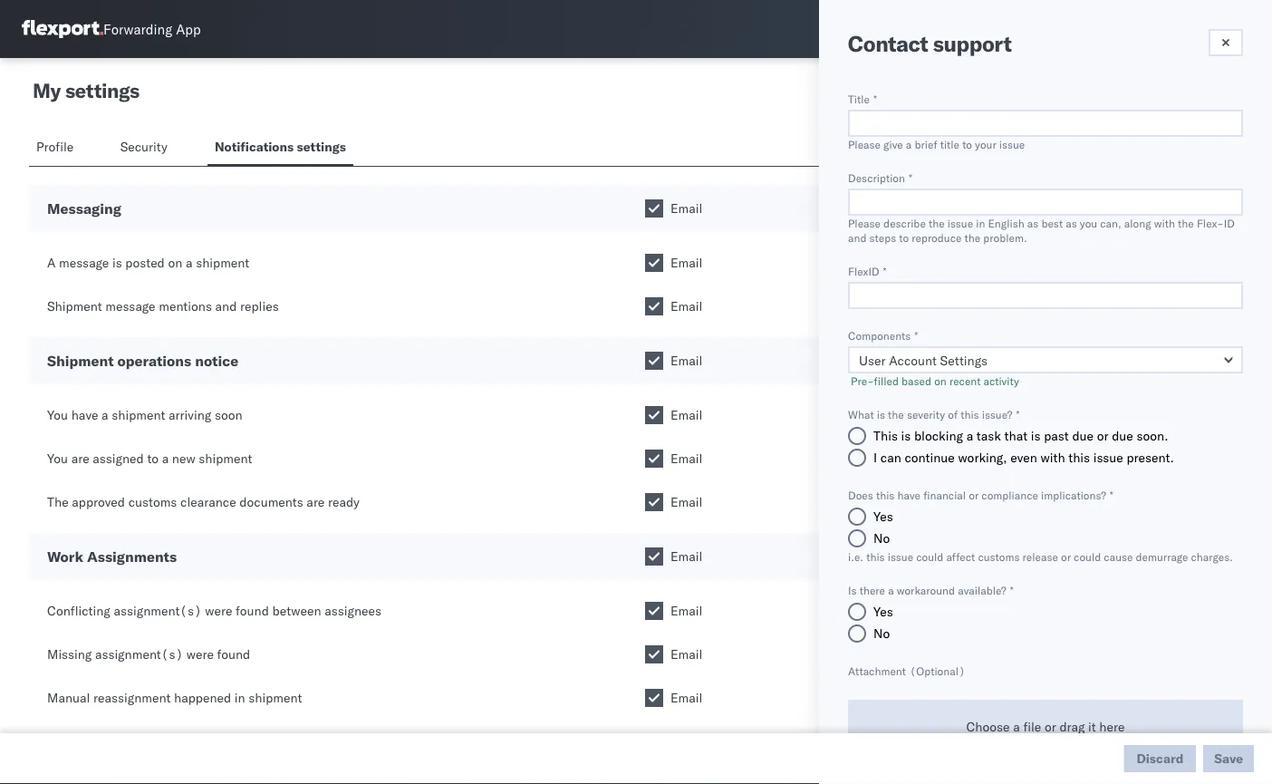 Task type: describe. For each thing, give the bounding box(es) containing it.
shipment for shipment message mentions and replies
[[47, 298, 102, 314]]

this right does
[[877, 488, 895, 502]]

between
[[272, 603, 322, 619]]

is
[[849, 583, 857, 597]]

manual reassignment happened in shipment
[[47, 690, 302, 706]]

pre-filled based on recent activity
[[849, 374, 1020, 388]]

cause
[[1105, 550, 1134, 563]]

email for conflicting assignment(s) were found between assignees
[[671, 603, 703, 619]]

assigned
[[93, 451, 144, 466]]

the approved customs clearance documents are ready
[[47, 494, 360, 510]]

is there a workaround available? *
[[849, 583, 1014, 597]]

settings for my settings
[[65, 78, 139, 103]]

pre-
[[851, 374, 875, 388]]

missing assignment(s) were found
[[47, 646, 251, 662]]

please for please give a brief title to your issue
[[849, 137, 881, 151]]

notifications settings
[[215, 139, 346, 155]]

filled
[[875, 374, 899, 388]]

missing
[[47, 646, 92, 662]]

description *
[[849, 171, 913, 185]]

* right issue?
[[1017, 408, 1020, 421]]

app
[[176, 20, 201, 38]]

or inside attachment (optional) choose a file or drag it here
[[1045, 719, 1057, 735]]

my
[[33, 78, 61, 103]]

* right title
[[874, 92, 878, 106]]

english
[[989, 216, 1025, 230]]

this
[[874, 428, 898, 444]]

reproduce
[[912, 231, 962, 244]]

flexport. image
[[22, 20, 103, 38]]

problem.
[[984, 231, 1028, 244]]

is right what
[[877, 408, 886, 421]]

0 vertical spatial to
[[963, 137, 973, 151]]

the left problem.
[[965, 231, 981, 244]]

were for missing
[[187, 646, 214, 662]]

please give a brief title to your issue
[[849, 137, 1026, 151]]

posted
[[125, 255, 165, 271]]

* right components
[[915, 329, 919, 342]]

components *
[[849, 329, 919, 342]]

no for this
[[874, 530, 891, 546]]

shipment operations notice
[[47, 352, 239, 370]]

mentions
[[159, 298, 212, 314]]

1 could from the left
[[917, 550, 944, 563]]

manual
[[47, 690, 90, 706]]

2 could from the left
[[1074, 550, 1102, 563]]

email for you are assigned to a new shipment
[[671, 451, 703, 466]]

email for messaging
[[671, 200, 703, 216]]

past
[[1045, 428, 1070, 444]]

0 horizontal spatial customs
[[128, 494, 177, 510]]

0 horizontal spatial to
[[147, 451, 159, 466]]

replies
[[240, 298, 279, 314]]

* right "description"
[[909, 171, 913, 185]]

that
[[1005, 428, 1028, 444]]

you for you have a shipment arriving soon
[[47, 407, 68, 423]]

title
[[849, 92, 870, 106]]

were for conflicting
[[205, 603, 233, 619]]

shipment message mentions and replies
[[47, 298, 279, 314]]

arriving
[[169, 407, 211, 423]]

a left the new
[[162, 451, 169, 466]]

a message is posted on a shipment
[[47, 255, 250, 271]]

work assignments
[[47, 548, 177, 566]]

a inside attachment (optional) choose a file or drag it here
[[1014, 719, 1021, 735]]

documents
[[240, 494, 303, 510]]

email for the approved customs clearance documents are ready
[[671, 494, 703, 510]]

blocking
[[915, 428, 964, 444]]

shipment for shipment operations notice
[[47, 352, 114, 370]]

2 due from the left
[[1113, 428, 1134, 444]]

file
[[1024, 719, 1042, 735]]

i can continue working, even with this issue present.
[[874, 450, 1175, 466]]

describe
[[884, 216, 926, 230]]

implications?
[[1042, 488, 1107, 502]]

assignees
[[325, 603, 382, 619]]

steps
[[870, 231, 897, 244]]

happened
[[174, 690, 231, 706]]

financial
[[924, 488, 967, 502]]

i.e.
[[849, 550, 864, 563]]

can,
[[1101, 216, 1122, 230]]

1 vertical spatial have
[[898, 488, 921, 502]]

security
[[120, 139, 168, 155]]

attachment (optional) choose a file or drag it here
[[849, 664, 1126, 735]]

my settings
[[33, 78, 139, 103]]

id
[[1225, 216, 1236, 230]]

issue up workaround at the bottom right of the page
[[888, 550, 914, 563]]

does
[[849, 488, 874, 502]]

working,
[[959, 450, 1008, 466]]

security button
[[113, 131, 179, 166]]

settings for notifications settings
[[297, 139, 346, 155]]

in inside the please describe the issue in english as best as you can, along with the flex-id and steps to reproduce the problem.
[[977, 216, 986, 230]]

forwarding
[[103, 20, 173, 38]]

along
[[1125, 216, 1152, 230]]

brief
[[915, 137, 938, 151]]

choose
[[967, 719, 1011, 735]]

present.
[[1127, 450, 1175, 466]]

conflicting
[[47, 603, 110, 619]]

new
[[172, 451, 196, 466]]

this down past
[[1069, 450, 1091, 466]]

or right financial
[[969, 488, 979, 502]]

workaround
[[897, 583, 956, 597]]

notifications
[[215, 139, 294, 155]]

there
[[860, 583, 886, 597]]

available?
[[959, 583, 1007, 597]]

compliance
[[982, 488, 1039, 502]]

clearance
[[180, 494, 236, 510]]

a right give
[[907, 137, 912, 151]]

is left posted
[[112, 255, 122, 271]]

drag
[[1060, 719, 1086, 735]]

your
[[976, 137, 997, 151]]

0 horizontal spatial on
[[168, 255, 183, 271]]

what is the severity of this issue? *
[[849, 408, 1020, 421]]

os
[[1222, 22, 1239, 36]]

or right past
[[1098, 428, 1109, 444]]

operations
[[117, 352, 192, 370]]

of
[[949, 408, 958, 421]]

found for missing assignment(s) were found
[[217, 646, 251, 662]]

a up assigned
[[102, 407, 108, 423]]

* right the flexid
[[884, 264, 887, 278]]

please describe the issue in english as best as you can, along with the flex-id and steps to reproduce the problem.
[[849, 216, 1236, 244]]



Task type: locate. For each thing, give the bounding box(es) containing it.
this right of
[[961, 408, 980, 421]]

with inside the please describe the issue in english as best as you can, along with the flex-id and steps to reproduce the problem.
[[1155, 216, 1176, 230]]

shipment
[[196, 255, 250, 271], [112, 407, 165, 423], [199, 451, 252, 466], [249, 690, 302, 706]]

affect
[[947, 550, 976, 563]]

0 horizontal spatial could
[[917, 550, 944, 563]]

issue?
[[983, 408, 1013, 421]]

1 vertical spatial assignment(s)
[[95, 646, 183, 662]]

or right file
[[1045, 719, 1057, 735]]

1 vertical spatial to
[[900, 231, 909, 244]]

message down posted
[[105, 298, 156, 314]]

shipment down a
[[47, 298, 102, 314]]

2 shipment from the top
[[47, 352, 114, 370]]

due left soon.
[[1113, 428, 1134, 444]]

no for there
[[874, 626, 891, 641]]

contact support
[[849, 30, 1012, 57]]

10 email from the top
[[671, 646, 703, 662]]

ready
[[328, 494, 360, 510]]

email for work assignments
[[671, 549, 703, 564]]

1 vertical spatial customs
[[979, 550, 1020, 563]]

2 as from the left
[[1066, 216, 1078, 230]]

shipment right happened
[[249, 690, 302, 706]]

2 yes from the top
[[874, 604, 894, 620]]

6 email from the top
[[671, 451, 703, 466]]

1 horizontal spatial due
[[1113, 428, 1134, 444]]

1 horizontal spatial on
[[935, 374, 947, 388]]

1 vertical spatial on
[[935, 374, 947, 388]]

None text field
[[849, 110, 1244, 137], [849, 189, 1244, 216], [849, 110, 1244, 137], [849, 189, 1244, 216]]

email for missing assignment(s) were found
[[671, 646, 703, 662]]

to inside the please describe the issue in english as best as you can, along with the flex-id and steps to reproduce the problem.
[[900, 231, 909, 244]]

found left between
[[236, 603, 269, 619]]

the left flex-
[[1179, 216, 1195, 230]]

task
[[977, 428, 1002, 444]]

and left replies
[[215, 298, 237, 314]]

0 horizontal spatial with
[[1041, 450, 1066, 466]]

components
[[849, 329, 911, 342]]

you
[[1081, 216, 1098, 230]]

settings right notifications
[[297, 139, 346, 155]]

could left the affect
[[917, 550, 944, 563]]

assignment(s) for missing
[[95, 646, 183, 662]]

found for conflicting assignment(s) were found between assignees
[[236, 603, 269, 619]]

message for shipment
[[105, 298, 156, 314]]

1 vertical spatial were
[[187, 646, 214, 662]]

1 horizontal spatial could
[[1074, 550, 1102, 563]]

assignment(s)
[[114, 603, 202, 619], [95, 646, 183, 662]]

profile button
[[29, 131, 84, 166]]

in
[[977, 216, 986, 230], [235, 690, 245, 706]]

yes down can
[[874, 509, 894, 524]]

it
[[1089, 719, 1097, 735]]

email for you have a shipment arriving soon
[[671, 407, 703, 423]]

were up happened
[[187, 646, 214, 662]]

1 horizontal spatial and
[[849, 231, 867, 244]]

os button
[[1209, 8, 1251, 50]]

on right based
[[935, 374, 947, 388]]

0 vertical spatial settings
[[65, 78, 139, 103]]

no
[[874, 530, 891, 546], [874, 626, 891, 641]]

are left ready
[[307, 494, 325, 510]]

1 vertical spatial found
[[217, 646, 251, 662]]

were
[[205, 603, 233, 619], [187, 646, 214, 662]]

the up this
[[889, 408, 905, 421]]

yes for this
[[874, 509, 894, 524]]

a right 'there'
[[889, 583, 895, 597]]

email for shipment operations notice
[[671, 353, 703, 369]]

no up 'there'
[[874, 530, 891, 546]]

i.e. this issue could affect customs release or could cause demurrage charges.
[[849, 550, 1234, 563]]

contact
[[849, 30, 929, 57]]

yes
[[874, 509, 894, 524], [874, 604, 894, 620]]

found down conflicting assignment(s) were found between assignees
[[217, 646, 251, 662]]

0 horizontal spatial are
[[71, 451, 89, 466]]

1 vertical spatial yes
[[874, 604, 894, 620]]

1 horizontal spatial are
[[307, 494, 325, 510]]

1 vertical spatial and
[[215, 298, 237, 314]]

0 vertical spatial have
[[71, 407, 98, 423]]

best
[[1042, 216, 1064, 230]]

0 vertical spatial message
[[59, 255, 109, 271]]

* right implications?
[[1110, 488, 1114, 502]]

or
[[1098, 428, 1109, 444], [969, 488, 979, 502], [1062, 550, 1072, 563], [1045, 719, 1057, 735]]

please inside the please describe the issue in english as best as you can, along with the flex-id and steps to reproduce the problem.
[[849, 216, 881, 230]]

a
[[47, 255, 56, 271]]

0 vertical spatial no
[[874, 530, 891, 546]]

1 no from the top
[[874, 530, 891, 546]]

0 vertical spatial are
[[71, 451, 89, 466]]

yes down 'there'
[[874, 604, 894, 620]]

*
[[874, 92, 878, 106], [909, 171, 913, 185], [884, 264, 887, 278], [915, 329, 919, 342], [1017, 408, 1020, 421], [1110, 488, 1114, 502], [1011, 583, 1014, 597]]

no up "attachment"
[[874, 626, 891, 641]]

shipment up the you are assigned to a new shipment
[[112, 407, 165, 423]]

as left best
[[1028, 216, 1039, 230]]

due right past
[[1073, 428, 1094, 444]]

0 vertical spatial you
[[47, 407, 68, 423]]

issue right your
[[1000, 137, 1026, 151]]

1 vertical spatial no
[[874, 626, 891, 641]]

a left task
[[967, 428, 974, 444]]

0 horizontal spatial in
[[235, 690, 245, 706]]

email for shipment message mentions and replies
[[671, 298, 703, 314]]

message right a
[[59, 255, 109, 271]]

give
[[884, 137, 904, 151]]

were left between
[[205, 603, 233, 619]]

0 vertical spatial were
[[205, 603, 233, 619]]

2 please from the top
[[849, 216, 881, 230]]

demurrage
[[1137, 550, 1189, 563]]

message for a
[[59, 255, 109, 271]]

attachment
[[849, 664, 907, 678]]

recent
[[950, 374, 981, 388]]

you have a shipment arriving soon
[[47, 407, 243, 423]]

0 horizontal spatial as
[[1028, 216, 1039, 230]]

to
[[963, 137, 973, 151], [900, 231, 909, 244], [147, 451, 159, 466]]

0 vertical spatial and
[[849, 231, 867, 244]]

0 horizontal spatial have
[[71, 407, 98, 423]]

1 shipment from the top
[[47, 298, 102, 314]]

0 vertical spatial shipment
[[47, 298, 102, 314]]

this
[[961, 408, 980, 421], [1069, 450, 1091, 466], [877, 488, 895, 502], [867, 550, 885, 563]]

and inside the please describe the issue in english as best as you can, along with the flex-id and steps to reproduce the problem.
[[849, 231, 867, 244]]

flexid
[[849, 264, 880, 278]]

as left you
[[1066, 216, 1078, 230]]

is right that
[[1032, 428, 1041, 444]]

0 horizontal spatial and
[[215, 298, 237, 314]]

settings inside button
[[297, 139, 346, 155]]

7 email from the top
[[671, 494, 703, 510]]

release
[[1023, 550, 1059, 563]]

0 vertical spatial customs
[[128, 494, 177, 510]]

1 as from the left
[[1028, 216, 1039, 230]]

with right along
[[1155, 216, 1176, 230]]

1 vertical spatial you
[[47, 451, 68, 466]]

assignment(s) up "missing assignment(s) were found"
[[114, 603, 202, 619]]

you
[[47, 407, 68, 423], [47, 451, 68, 466]]

2 email from the top
[[671, 255, 703, 271]]

None checkbox
[[646, 199, 664, 218], [646, 254, 664, 272], [646, 352, 664, 370], [646, 493, 664, 511], [646, 548, 664, 566], [646, 602, 664, 620], [646, 646, 664, 664], [646, 199, 664, 218], [646, 254, 664, 272], [646, 352, 664, 370], [646, 493, 664, 511], [646, 548, 664, 566], [646, 602, 664, 620], [646, 646, 664, 664]]

have up assigned
[[71, 407, 98, 423]]

issue up reproduce
[[948, 216, 974, 230]]

in right happened
[[235, 690, 245, 706]]

1 horizontal spatial as
[[1066, 216, 1078, 230]]

on
[[168, 255, 183, 271], [935, 374, 947, 388]]

0 horizontal spatial settings
[[65, 78, 139, 103]]

customs
[[128, 494, 177, 510], [979, 550, 1020, 563]]

email for manual reassignment happened in shipment
[[671, 690, 703, 706]]

a up mentions
[[186, 255, 193, 271]]

a left file
[[1014, 719, 1021, 735]]

is right this
[[902, 428, 911, 444]]

1 due from the left
[[1073, 428, 1094, 444]]

2 no from the top
[[874, 626, 891, 641]]

0 vertical spatial please
[[849, 137, 881, 151]]

can
[[881, 450, 902, 466]]

settings right my
[[65, 78, 139, 103]]

issue left present.
[[1094, 450, 1124, 466]]

customs down the you are assigned to a new shipment
[[128, 494, 177, 510]]

this is blocking a task that is past due or due soon.
[[874, 428, 1169, 444]]

1 yes from the top
[[874, 509, 894, 524]]

assignment(s) for conflicting
[[114, 603, 202, 619]]

are
[[71, 451, 89, 466], [307, 494, 325, 510]]

1 vertical spatial settings
[[297, 139, 346, 155]]

work
[[47, 548, 83, 566]]

message
[[59, 255, 109, 271], [105, 298, 156, 314]]

even
[[1011, 450, 1038, 466]]

1 please from the top
[[849, 137, 881, 151]]

have left financial
[[898, 488, 921, 502]]

to down describe
[[900, 231, 909, 244]]

are left assigned
[[71, 451, 89, 466]]

assignments
[[87, 548, 177, 566]]

None checkbox
[[646, 297, 664, 316], [646, 406, 664, 424], [646, 450, 664, 468], [646, 689, 664, 707], [646, 297, 664, 316], [646, 406, 664, 424], [646, 450, 664, 468], [646, 689, 664, 707]]

shipment up replies
[[196, 255, 250, 271]]

the
[[47, 494, 69, 510]]

11 email from the top
[[671, 690, 703, 706]]

please left give
[[849, 137, 881, 151]]

to right title
[[963, 137, 973, 151]]

1 email from the top
[[671, 200, 703, 216]]

1 horizontal spatial to
[[900, 231, 909, 244]]

you for you are assigned to a new shipment
[[47, 451, 68, 466]]

description
[[849, 171, 906, 185]]

soon.
[[1137, 428, 1169, 444]]

please for please describe the issue in english as best as you can, along with the flex-id and steps to reproduce the problem.
[[849, 216, 881, 230]]

0 horizontal spatial due
[[1073, 428, 1094, 444]]

0 vertical spatial with
[[1155, 216, 1176, 230]]

1 horizontal spatial settings
[[297, 139, 346, 155]]

approved
[[72, 494, 125, 510]]

title *
[[849, 92, 878, 106]]

activity
[[984, 374, 1020, 388]]

soon
[[215, 407, 243, 423]]

in left english
[[977, 216, 986, 230]]

severity
[[907, 408, 946, 421]]

shipment left operations
[[47, 352, 114, 370]]

forwarding app link
[[22, 20, 201, 38]]

User Account Settings text field
[[849, 346, 1244, 374]]

Search Shipments (/) text field
[[926, 15, 1101, 43]]

* right available?
[[1011, 583, 1014, 597]]

assignment(s) up reassignment
[[95, 646, 183, 662]]

please up steps
[[849, 216, 881, 230]]

1 vertical spatial with
[[1041, 450, 1066, 466]]

or right 'release' in the bottom of the page
[[1062, 550, 1072, 563]]

1 vertical spatial please
[[849, 216, 881, 230]]

1 horizontal spatial in
[[977, 216, 986, 230]]

0 vertical spatial found
[[236, 603, 269, 619]]

flex-
[[1198, 216, 1225, 230]]

3 email from the top
[[671, 298, 703, 314]]

and left steps
[[849, 231, 867, 244]]

1 horizontal spatial have
[[898, 488, 921, 502]]

yes for there
[[874, 604, 894, 620]]

1 horizontal spatial with
[[1155, 216, 1176, 230]]

4 email from the top
[[671, 353, 703, 369]]

shipment right the new
[[199, 451, 252, 466]]

1 vertical spatial in
[[235, 690, 245, 706]]

customs up available?
[[979, 550, 1020, 563]]

1 horizontal spatial customs
[[979, 550, 1020, 563]]

continue
[[905, 450, 955, 466]]

you are assigned to a new shipment
[[47, 451, 252, 466]]

2 you from the top
[[47, 451, 68, 466]]

1 vertical spatial shipment
[[47, 352, 114, 370]]

0 vertical spatial in
[[977, 216, 986, 230]]

due
[[1073, 428, 1094, 444], [1113, 428, 1134, 444]]

does this have financial or compliance implications? *
[[849, 488, 1114, 502]]

2 vertical spatial to
[[147, 451, 159, 466]]

i
[[874, 450, 878, 466]]

messaging
[[47, 199, 121, 218]]

with down past
[[1041, 450, 1066, 466]]

the up reproduce
[[929, 216, 945, 230]]

1 vertical spatial message
[[105, 298, 156, 314]]

1 vertical spatial are
[[307, 494, 325, 510]]

9 email from the top
[[671, 603, 703, 619]]

0 vertical spatial yes
[[874, 509, 894, 524]]

forwarding app
[[103, 20, 201, 38]]

charges.
[[1192, 550, 1234, 563]]

what
[[849, 408, 875, 421]]

(optional)
[[910, 664, 966, 678]]

1 you from the top
[[47, 407, 68, 423]]

issue inside the please describe the issue in english as best as you can, along with the flex-id and steps to reproduce the problem.
[[948, 216, 974, 230]]

None text field
[[849, 282, 1244, 309]]

email for a message is posted on a shipment
[[671, 255, 703, 271]]

2 horizontal spatial to
[[963, 137, 973, 151]]

is
[[112, 255, 122, 271], [877, 408, 886, 421], [902, 428, 911, 444], [1032, 428, 1041, 444]]

5 email from the top
[[671, 407, 703, 423]]

to left the new
[[147, 451, 159, 466]]

have
[[71, 407, 98, 423], [898, 488, 921, 502]]

on right posted
[[168, 255, 183, 271]]

0 vertical spatial on
[[168, 255, 183, 271]]

8 email from the top
[[671, 549, 703, 564]]

this right i.e.
[[867, 550, 885, 563]]

could left cause
[[1074, 550, 1102, 563]]

0 vertical spatial assignment(s)
[[114, 603, 202, 619]]



Task type: vqa. For each thing, say whether or not it's contained in the screenshot.
Assigned on the bottom of page
yes



